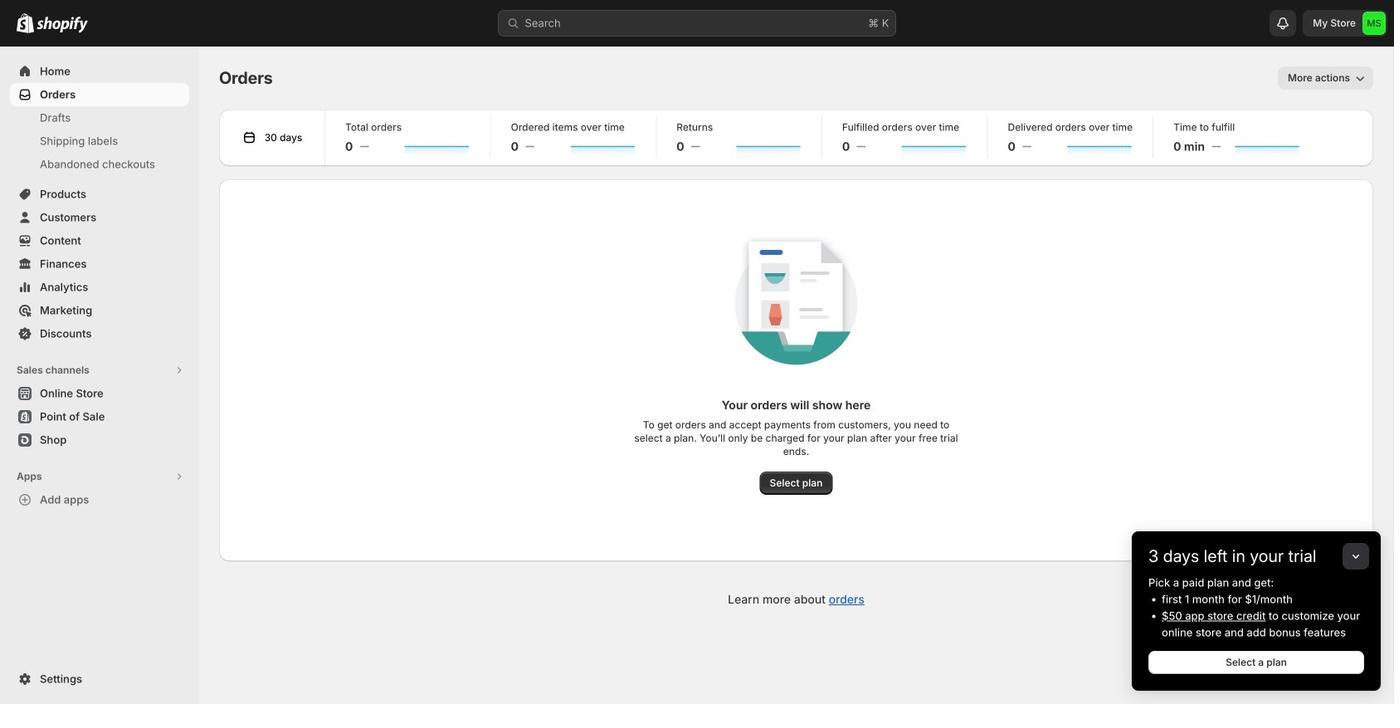 Task type: describe. For each thing, give the bounding box(es) containing it.
shopify image
[[37, 16, 88, 33]]



Task type: vqa. For each thing, say whether or not it's contained in the screenshot.
'Markets' link
no



Task type: locate. For each thing, give the bounding box(es) containing it.
my store image
[[1363, 12, 1387, 35]]

shopify image
[[17, 13, 34, 33]]



